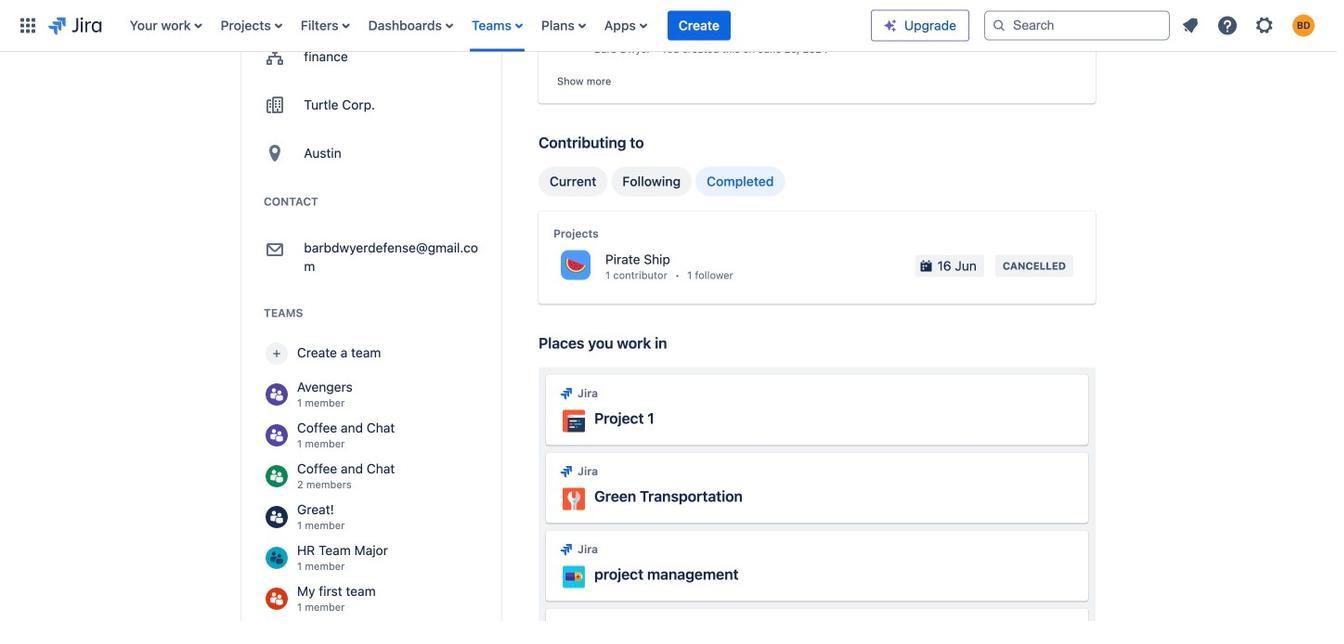 Task type: locate. For each thing, give the bounding box(es) containing it.
appswitcher icon image
[[17, 14, 39, 37]]

banner
[[0, 0, 1338, 52]]

primary element
[[11, 0, 871, 52]]

jira image
[[48, 14, 102, 37], [48, 14, 102, 37], [559, 386, 574, 401], [559, 542, 574, 557], [559, 542, 574, 557]]

1 horizontal spatial list
[[1174, 9, 1327, 42]]

None search field
[[985, 11, 1171, 40]]

group
[[539, 167, 785, 197]]

jira image
[[559, 386, 574, 401], [559, 464, 574, 479], [559, 464, 574, 479]]

list item
[[668, 0, 731, 52]]

Search field
[[985, 11, 1171, 40]]

list
[[121, 0, 871, 52], [1174, 9, 1327, 42]]

notifications image
[[1180, 14, 1202, 37]]



Task type: vqa. For each thing, say whether or not it's contained in the screenshot.
Reporter Pin To Top. Only You Can See Pinned Fields. image
no



Task type: describe. For each thing, give the bounding box(es) containing it.
0 horizontal spatial list
[[121, 0, 871, 52]]

settings image
[[1254, 14, 1277, 37]]

your profile and settings image
[[1293, 14, 1316, 37]]

help image
[[1217, 14, 1239, 37]]

search image
[[992, 18, 1007, 33]]



